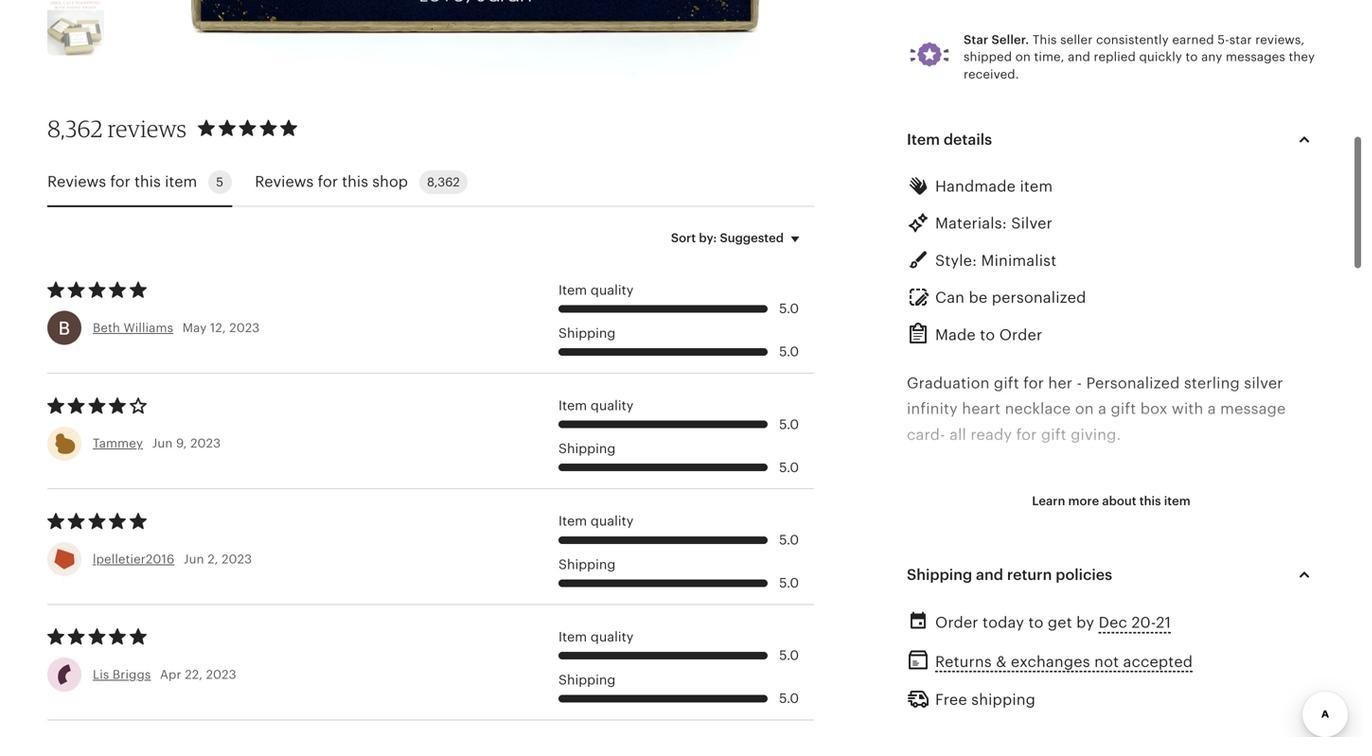 Task type: vqa. For each thing, say whether or not it's contained in the screenshot.
consistently
yes



Task type: describe. For each thing, give the bounding box(es) containing it.
free
[[936, 692, 968, 709]]

gift up heart
[[994, 375, 1020, 392]]

the down thoughtful
[[1284, 684, 1308, 701]]

shipping for tammey jun 9, 2023
[[559, 441, 616, 456]]

i
[[1113, 581, 1117, 598]]

22,
[[185, 668, 203, 682]]

components.
[[1011, 581, 1109, 598]]

of
[[1037, 658, 1052, 675]]

all
[[950, 427, 967, 444]]

22k
[[1238, 530, 1264, 547]]

item inside learn more about this item dropdown button
[[1164, 494, 1191, 509]]

and up cards
[[1117, 684, 1145, 701]]

time,
[[1034, 50, 1065, 64]]

shipping and return policies button
[[890, 553, 1333, 598]]

materials
[[907, 581, 975, 598]]

2023 right 22,
[[206, 668, 237, 682]]

shipping and return policies
[[907, 567, 1113, 584]]

sort by: suggested button
[[657, 219, 821, 258]]

shipping inside dropdown button
[[907, 567, 973, 584]]

21
[[1156, 615, 1172, 632]]

and inside dropdown button
[[976, 567, 1004, 584]]

your
[[1057, 658, 1090, 675]]

will
[[1123, 658, 1148, 675]]

gratitude
[[969, 710, 1039, 727]]

order today to get by dec 20-21
[[936, 615, 1172, 632]]

today
[[983, 615, 1025, 632]]

seller.
[[992, 33, 1030, 47]]

graduation gift for her - personalized sterling silver infinity heart necklace on  a gift box with a message card- all ready for gift giving.
[[907, 375, 1286, 444]]

2023 right 2,
[[222, 552, 252, 567]]

tab list containing reviews for this item
[[47, 159, 814, 207]]

gift-
[[1018, 684, 1048, 701]]

item for lpelletier2016 jun 2, 2023
[[559, 514, 587, 529]]

silver
[[1012, 215, 1053, 232]]

to left "help"
[[1158, 710, 1173, 727]]

with up loving
[[960, 607, 992, 624]]

2,
[[208, 552, 218, 567]]

graduation necklace gift for her graduation gift graduation image 10 image
[[47, 0, 104, 55]]

dec
[[1099, 615, 1128, 632]]

and down "free" on the bottom right
[[937, 710, 965, 727]]

8,362 for 8,362 reviews
[[47, 114, 103, 142]]

can be personalized
[[936, 289, 1087, 306]]

ready
[[971, 427, 1012, 444]]

exchanges
[[1011, 654, 1091, 671]]

tammey link
[[93, 437, 143, 451]]

1 a from the left
[[1099, 401, 1107, 418]]

received.
[[964, 67, 1020, 81]]

shipped
[[964, 50, 1012, 64]]

are
[[1272, 504, 1295, 521]]

handmade item
[[936, 178, 1053, 195]]

0 horizontal spatial item
[[165, 173, 197, 190]]

7 5.0 from the top
[[779, 648, 799, 663]]

details
[[944, 131, 993, 148]]

and
[[1050, 504, 1082, 521]]

with up (gold
[[968, 530, 1000, 547]]

not
[[1095, 654, 1119, 671]]

1 horizontal spatial item
[[1020, 178, 1053, 195]]

item for tammey jun 9, 2023
[[559, 398, 587, 413]]

for up necklace
[[1024, 375, 1045, 392]]

the right give
[[1281, 710, 1305, 727]]

infinity
[[907, 401, 958, 418]]

our
[[1253, 658, 1278, 675]]

at
[[994, 504, 1012, 521]]

item quality for lpelletier2016 jun 2, 2023
[[559, 514, 634, 529]]

item details button
[[890, 117, 1333, 162]]

the up words
[[996, 607, 1020, 624]]

.925
[[1095, 530, 1127, 547]]

3 5.0 from the top
[[779, 417, 799, 432]]

lpelletier2016 link
[[93, 552, 174, 567]]

why
[[907, 504, 942, 521]]

quality for beth williams may 12, 2023
[[591, 282, 634, 298]]

reviews for reviews for this shop
[[255, 173, 314, 190]]

0 vertical spatial order
[[1000, 327, 1043, 344]]

and up combine
[[1154, 555, 1182, 572]]

heart
[[962, 401, 1001, 418]]

star
[[964, 33, 989, 47]]

6 5.0 from the top
[[779, 576, 799, 591]]

return
[[1007, 567, 1052, 584]]

0 horizontal spatial you
[[1214, 710, 1241, 727]]

card-
[[907, 427, 946, 444]]

sterling inside graduation gift for her - personalized sterling silver infinity heart necklace on  a gift box with a message card- all ready for gift giving.
[[1184, 375, 1240, 392]]

-
[[1077, 375, 1083, 392]]

created
[[907, 530, 964, 547]]

this inside dropdown button
[[1140, 494, 1162, 509]]

8,362 for 8,362
[[427, 175, 460, 189]]

shipping for beth williams may 12, 2023
[[559, 326, 616, 341]]

this
[[1033, 33, 1057, 47]]

item quality for beth williams may 12, 2023
[[559, 282, 634, 298]]

materials:
[[936, 215, 1007, 232]]

2 a from the left
[[1208, 401, 1217, 418]]

12,
[[210, 321, 226, 335]]

minimalist
[[982, 252, 1057, 269]]

to down order today to get by dec 20-21
[[1038, 633, 1053, 650]]

box
[[1141, 401, 1168, 418]]

materials: silver
[[936, 215, 1053, 232]]

personalized inside why shop at luv and gratitude? our jewelry are created with high quality .925 sterling silver, 22k gold vermeil (gold over sterling silver) and 14k gold filled materials and components. i combine my jewelry pieces with the most inspiring, motivating, thoughtful and loving words to create the perfect gifts that you and the recipient of your gift will truly love. all our jewelry comes gift-wrapped and personalized with the luv and gratitude message cards to help you give the perfect gift.
[[1149, 684, 1244, 701]]

2 vertical spatial jewelry
[[907, 684, 960, 701]]

reviews
[[108, 114, 187, 142]]

style: minimalist
[[936, 252, 1057, 269]]

gift down necklace
[[1042, 427, 1067, 444]]

0 horizontal spatial order
[[936, 615, 979, 632]]

item for lis briggs apr 22, 2023
[[559, 630, 587, 645]]

briggs
[[113, 668, 151, 682]]

made
[[936, 327, 976, 344]]

returns & exchanges not accepted
[[936, 654, 1193, 671]]

for down 8,362 reviews
[[110, 173, 130, 190]]

0 vertical spatial jewelry
[[1215, 504, 1268, 521]]

for left the shop
[[318, 173, 338, 190]]

2023 right 12,
[[229, 321, 260, 335]]

silver)
[[1105, 555, 1150, 572]]

consistently
[[1097, 33, 1169, 47]]

returns
[[936, 654, 992, 671]]

sort by: suggested
[[671, 231, 784, 245]]

this for shop
[[342, 173, 368, 190]]

seller
[[1061, 33, 1093, 47]]

sort
[[671, 231, 696, 245]]

help
[[1178, 710, 1210, 727]]

item quality for tammey jun 9, 2023
[[559, 398, 634, 413]]

for down necklace
[[1017, 427, 1037, 444]]

lpelletier2016
[[93, 552, 174, 567]]



Task type: locate. For each thing, give the bounding box(es) containing it.
order up loving
[[936, 615, 979, 632]]

sterling left the silver
[[1184, 375, 1240, 392]]

0 horizontal spatial message
[[1044, 710, 1109, 727]]

gold down are on the right bottom
[[1268, 530, 1302, 547]]

made to order
[[936, 327, 1043, 344]]

give
[[1245, 710, 1276, 727]]

0 horizontal spatial personalized
[[992, 289, 1087, 306]]

1 vertical spatial perfect
[[907, 736, 961, 738]]

a right box
[[1208, 401, 1217, 418]]

0 vertical spatial jun
[[152, 437, 173, 451]]

that
[[1231, 633, 1261, 650]]

0 horizontal spatial 8,362
[[47, 114, 103, 142]]

apr
[[160, 668, 181, 682]]

and
[[1068, 50, 1091, 64], [1154, 555, 1182, 572], [976, 567, 1004, 584], [979, 581, 1007, 598], [907, 633, 935, 650], [907, 658, 935, 675], [1117, 684, 1145, 701], [937, 710, 965, 727]]

message down the silver
[[1221, 401, 1286, 418]]

message down wrapped
[[1044, 710, 1109, 727]]

giving.
[[1071, 427, 1122, 444]]

item quality for lis briggs apr 22, 2023
[[559, 630, 634, 645]]

gold down silver,
[[1214, 555, 1247, 572]]

create
[[1057, 633, 1104, 650]]

free shipping
[[936, 692, 1036, 709]]

5.0
[[779, 301, 799, 316], [779, 344, 799, 360], [779, 417, 799, 432], [779, 460, 799, 475], [779, 533, 799, 548], [779, 576, 799, 591], [779, 648, 799, 663], [779, 691, 799, 707]]

this left the shop
[[342, 173, 368, 190]]

any
[[1202, 50, 1223, 64]]

3 item quality from the top
[[559, 514, 634, 529]]

graduation
[[907, 375, 990, 392]]

1 horizontal spatial this
[[342, 173, 368, 190]]

personalized up "help"
[[1149, 684, 1244, 701]]

8,362
[[47, 114, 103, 142], [427, 175, 460, 189]]

1 horizontal spatial a
[[1208, 401, 1217, 418]]

1 vertical spatial you
[[1214, 710, 1241, 727]]

shop
[[372, 173, 408, 190]]

quality for lpelletier2016 jun 2, 2023
[[591, 514, 634, 529]]

her
[[1049, 375, 1073, 392]]

tammey jun 9, 2023
[[93, 437, 221, 451]]

the down dec
[[1108, 633, 1132, 650]]

0 vertical spatial you
[[1265, 633, 1292, 650]]

perfect down 21
[[1136, 633, 1190, 650]]

messages
[[1226, 50, 1286, 64]]

2 horizontal spatial item
[[1164, 494, 1191, 509]]

5
[[216, 175, 223, 189]]

gratitude?
[[1086, 504, 1178, 521]]

star
[[1230, 33, 1253, 47]]

1 horizontal spatial reviews
[[255, 173, 314, 190]]

beth williams link
[[93, 321, 173, 335]]

0 horizontal spatial jun
[[152, 437, 173, 451]]

8,362 reviews
[[47, 114, 187, 142]]

1 vertical spatial personalized
[[1149, 684, 1244, 701]]

and left over
[[976, 567, 1004, 584]]

gift
[[994, 375, 1020, 392], [1111, 401, 1137, 418], [1042, 427, 1067, 444], [1094, 658, 1119, 675]]

the
[[996, 607, 1020, 624], [1108, 633, 1132, 650], [939, 658, 963, 675], [1284, 684, 1308, 701], [1281, 710, 1305, 727]]

1 vertical spatial jun
[[184, 552, 204, 567]]

why shop at luv and gratitude? our jewelry are created with high quality .925 sterling silver, 22k gold vermeil (gold over sterling silver) and 14k gold filled materials and components. i combine my jewelry pieces with the most inspiring, motivating, thoughtful and loving words to create the perfect gifts that you and the recipient of your gift will truly love. all our jewelry comes gift-wrapped and personalized with the luv and gratitude message cards to help you give the perfect gift.
[[907, 504, 1308, 738]]

item left 5
[[165, 173, 197, 190]]

high
[[1004, 530, 1037, 547]]

style:
[[936, 252, 977, 269]]

quality
[[591, 282, 634, 298], [591, 398, 634, 413], [591, 514, 634, 529], [1041, 530, 1091, 547], [591, 630, 634, 645]]

5 5.0 from the top
[[779, 533, 799, 548]]

quality for tammey jun 9, 2023
[[591, 398, 634, 413]]

with right box
[[1172, 401, 1204, 418]]

0 vertical spatial on
[[1016, 50, 1031, 64]]

reviews for reviews for this item
[[47, 173, 106, 190]]

0 vertical spatial 8,362
[[47, 114, 103, 142]]

gift inside why shop at luv and gratitude? our jewelry are created with high quality .925 sterling silver, 22k gold vermeil (gold over sterling silver) and 14k gold filled materials and components. i combine my jewelry pieces with the most inspiring, motivating, thoughtful and loving words to create the perfect gifts that you and the recipient of your gift will truly love. all our jewelry comes gift-wrapped and personalized with the luv and gratitude message cards to help you give the perfect gift.
[[1094, 658, 1119, 675]]

love.
[[1190, 658, 1225, 675]]

item details
[[907, 131, 993, 148]]

personalized down the minimalist
[[992, 289, 1087, 306]]

5-
[[1218, 33, 1230, 47]]

0 vertical spatial sterling
[[1184, 375, 1240, 392]]

8 5.0 from the top
[[779, 691, 799, 707]]

vermeil
[[907, 555, 962, 572]]

reviews,
[[1256, 33, 1305, 47]]

our
[[1183, 504, 1211, 521]]

dec 20-21 button
[[1099, 610, 1172, 637]]

to left get
[[1029, 615, 1044, 632]]

1 vertical spatial message
[[1044, 710, 1109, 727]]

on down -
[[1076, 401, 1094, 418]]

tab list
[[47, 159, 814, 207]]

0 vertical spatial personalized
[[992, 289, 1087, 306]]

reviews for this item
[[47, 173, 197, 190]]

message inside why shop at luv and gratitude? our jewelry are created with high quality .925 sterling silver, 22k gold vermeil (gold over sterling silver) and 14k gold filled materials and components. i combine my jewelry pieces with the most inspiring, motivating, thoughtful and loving words to create the perfect gifts that you and the recipient of your gift will truly love. all our jewelry comes gift-wrapped and personalized with the luv and gratitude message cards to help you give the perfect gift.
[[1044, 710, 1109, 727]]

jun for 2,
[[184, 552, 204, 567]]

with inside graduation gift for her - personalized sterling silver infinity heart necklace on  a gift box with a message card- all ready for gift giving.
[[1172, 401, 1204, 418]]

shipping
[[559, 326, 616, 341], [559, 441, 616, 456], [559, 557, 616, 572], [907, 567, 973, 584], [559, 673, 616, 688]]

item inside item details 'dropdown button'
[[907, 131, 940, 148]]

filled
[[1251, 555, 1288, 572]]

item for beth williams may 12, 2023
[[559, 282, 587, 298]]

by
[[1077, 615, 1095, 632]]

2 reviews from the left
[[255, 173, 314, 190]]

14k
[[1186, 555, 1210, 572]]

9,
[[176, 437, 187, 451]]

with
[[1172, 401, 1204, 418], [968, 530, 1000, 547], [960, 607, 992, 624], [1248, 684, 1280, 701]]

1 horizontal spatial on
[[1076, 401, 1094, 418]]

1 reviews from the left
[[47, 173, 106, 190]]

to inside this seller consistently earned 5-star reviews, shipped on time, and replied quickly to any messages they received.
[[1186, 50, 1198, 64]]

order down the can be personalized
[[1000, 327, 1043, 344]]

for
[[110, 173, 130, 190], [318, 173, 338, 190], [1024, 375, 1045, 392], [1017, 427, 1037, 444]]

sterling down gratitude?
[[1131, 530, 1187, 547]]

and left returns
[[907, 658, 935, 675]]

this down reviews
[[135, 173, 161, 190]]

2 5.0 from the top
[[779, 344, 799, 360]]

learn
[[1032, 494, 1066, 509]]

jun for 9,
[[152, 437, 173, 451]]

1 horizontal spatial perfect
[[1136, 633, 1190, 650]]

1 horizontal spatial order
[[1000, 327, 1043, 344]]

reviews down 8,362 reviews
[[47, 173, 106, 190]]

1 horizontal spatial personalized
[[1149, 684, 1244, 701]]

0 vertical spatial gold
[[1268, 530, 1302, 547]]

0 horizontal spatial on
[[1016, 50, 1031, 64]]

quality for lis briggs apr 22, 2023
[[591, 630, 634, 645]]

this right about
[[1140, 494, 1162, 509]]

2 item quality from the top
[[559, 398, 634, 413]]

personalized
[[1087, 375, 1180, 392]]

1 5.0 from the top
[[779, 301, 799, 316]]

message inside graduation gift for her - personalized sterling silver infinity heart necklace on  a gift box with a message card- all ready for gift giving.
[[1221, 401, 1286, 418]]

0 horizontal spatial this
[[135, 173, 161, 190]]

to down earned
[[1186, 50, 1198, 64]]

reviews
[[47, 173, 106, 190], [255, 173, 314, 190]]

inspiring,
[[1065, 607, 1134, 624]]

8,362 right the shop
[[427, 175, 460, 189]]

reviews for this shop
[[255, 173, 408, 190]]

1 vertical spatial 8,362
[[427, 175, 460, 189]]

a up giving.
[[1099, 401, 1107, 418]]

jewelry up thoughtful
[[1217, 581, 1270, 598]]

all
[[1230, 658, 1249, 675]]

shipping
[[972, 692, 1036, 709]]

0 vertical spatial perfect
[[1136, 633, 1190, 650]]

you
[[1265, 633, 1292, 650], [1214, 710, 1241, 727]]

wrapped
[[1048, 684, 1113, 701]]

this seller consistently earned 5-star reviews, shipped on time, and replied quickly to any messages they received.
[[964, 33, 1315, 81]]

beth williams may 12, 2023
[[93, 321, 260, 335]]

reviews right 5
[[255, 173, 314, 190]]

and inside this seller consistently earned 5-star reviews, shipped on time, and replied quickly to any messages they received.
[[1068, 50, 1091, 64]]

earned
[[1173, 33, 1215, 47]]

this for item
[[135, 173, 161, 190]]

words
[[989, 633, 1034, 650]]

with down our
[[1248, 684, 1280, 701]]

loving
[[939, 633, 984, 650]]

you left give
[[1214, 710, 1241, 727]]

1 vertical spatial gold
[[1214, 555, 1247, 572]]

1 horizontal spatial gold
[[1268, 530, 1302, 547]]

item right about
[[1164, 494, 1191, 509]]

2 vertical spatial sterling
[[1045, 555, 1101, 572]]

and down seller
[[1068, 50, 1091, 64]]

most
[[1024, 607, 1061, 624]]

jewelry up luv
[[907, 684, 960, 701]]

0 vertical spatial message
[[1221, 401, 1286, 418]]

gift down personalized
[[1111, 401, 1137, 418]]

perfect down luv
[[907, 736, 961, 738]]

personalized
[[992, 289, 1087, 306], [1149, 684, 1244, 701]]

lis briggs apr 22, 2023
[[93, 668, 237, 682]]

gift left will
[[1094, 658, 1119, 675]]

silver,
[[1191, 530, 1234, 547]]

beth
[[93, 321, 120, 335]]

and down (gold
[[979, 581, 1007, 598]]

4 5.0 from the top
[[779, 460, 799, 475]]

the down loving
[[939, 658, 963, 675]]

item
[[907, 131, 940, 148], [559, 282, 587, 298], [559, 398, 587, 413], [559, 514, 587, 529], [559, 630, 587, 645]]

jewelry up 22k
[[1215, 504, 1268, 521]]

jewelry
[[1215, 504, 1268, 521], [1217, 581, 1270, 598], [907, 684, 960, 701]]

shipping for lpelletier2016 jun 2, 2023
[[559, 557, 616, 572]]

silver
[[1245, 375, 1284, 392]]

to
[[1186, 50, 1198, 64], [980, 327, 996, 344], [1029, 615, 1044, 632], [1038, 633, 1053, 650], [1158, 710, 1173, 727]]

on down seller. at the top of page
[[1016, 50, 1031, 64]]

1 vertical spatial sterling
[[1131, 530, 1187, 547]]

policies
[[1056, 567, 1113, 584]]

truly
[[1153, 658, 1186, 675]]

2023 right 9,
[[190, 437, 221, 451]]

recipient
[[967, 658, 1033, 675]]

4 item quality from the top
[[559, 630, 634, 645]]

1 vertical spatial jewelry
[[1217, 581, 1270, 598]]

returns & exchanges not accepted button
[[936, 649, 1193, 676]]

1 horizontal spatial you
[[1265, 633, 1292, 650]]

shipping for lis briggs apr 22, 2023
[[559, 673, 616, 688]]

you down thoughtful
[[1265, 633, 1292, 650]]

1 horizontal spatial jun
[[184, 552, 204, 567]]

2 horizontal spatial this
[[1140, 494, 1162, 509]]

lis
[[93, 668, 109, 682]]

0 horizontal spatial a
[[1099, 401, 1107, 418]]

1 horizontal spatial 8,362
[[427, 175, 460, 189]]

suggested
[[720, 231, 784, 245]]

0 horizontal spatial reviews
[[47, 173, 106, 190]]

item
[[165, 173, 197, 190], [1020, 178, 1053, 195], [1164, 494, 1191, 509]]

1 vertical spatial on
[[1076, 401, 1094, 418]]

about
[[1103, 494, 1137, 509]]

jun left 9,
[[152, 437, 173, 451]]

quality inside why shop at luv and gratitude? our jewelry are created with high quality .925 sterling silver, 22k gold vermeil (gold over sterling silver) and 14k gold filled materials and components. i combine my jewelry pieces with the most inspiring, motivating, thoughtful and loving words to create the perfect gifts that you and the recipient of your gift will truly love. all our jewelry comes gift-wrapped and personalized with the luv and gratitude message cards to help you give the perfect gift.
[[1041, 530, 1091, 547]]

jun left 2,
[[184, 552, 204, 567]]

1 item quality from the top
[[559, 282, 634, 298]]

0 horizontal spatial perfect
[[907, 736, 961, 738]]

8,362 up reviews for this item
[[47, 114, 103, 142]]

and down pieces
[[907, 633, 935, 650]]

1 vertical spatial order
[[936, 615, 979, 632]]

on inside this seller consistently earned 5-star reviews, shipped on time, and replied quickly to any messages they received.
[[1016, 50, 1031, 64]]

motivating,
[[1138, 607, 1223, 624]]

by:
[[699, 231, 717, 245]]

0 horizontal spatial gold
[[1214, 555, 1247, 572]]

item up the silver
[[1020, 178, 1053, 195]]

combine
[[1121, 581, 1186, 598]]

to right made
[[980, 327, 996, 344]]

on inside graduation gift for her - personalized sterling silver infinity heart necklace on  a gift box with a message card- all ready for gift giving.
[[1076, 401, 1094, 418]]

sterling up components.
[[1045, 555, 1101, 572]]

1 horizontal spatial message
[[1221, 401, 1286, 418]]

gold
[[1268, 530, 1302, 547], [1214, 555, 1247, 572]]



